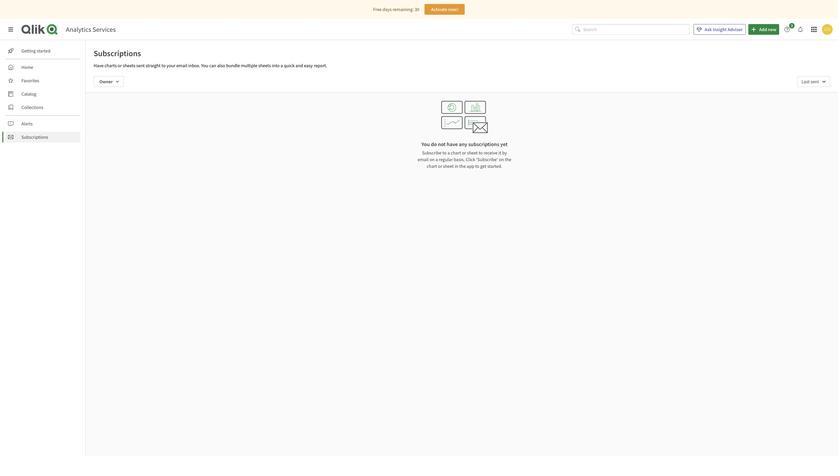 Task type: vqa. For each thing, say whether or not it's contained in the screenshot.
topmost the sheet
yes



Task type: describe. For each thing, give the bounding box(es) containing it.
app
[[467, 163, 474, 169]]

it
[[499, 150, 501, 156]]

report.
[[314, 63, 327, 69]]

subscribe
[[422, 150, 442, 156]]

to up regular
[[443, 150, 447, 156]]

have
[[94, 63, 104, 69]]

2 horizontal spatial or
[[462, 150, 466, 156]]

0 horizontal spatial the
[[459, 163, 466, 169]]

receive
[[484, 150, 498, 156]]

activate now!
[[431, 6, 459, 12]]

owner
[[99, 79, 113, 85]]

you inside you do not have any subscriptions yet subscribe to a chart or sheet to receive it by email on a regular basis. click 'subscribe' on the chart or sheet in the app to get started.
[[422, 141, 430, 148]]

navigation pane element
[[0, 43, 85, 145]]

sent inside field
[[811, 79, 819, 85]]

analytics services element
[[66, 25, 116, 33]]

have charts or sheets sent straight to your email inbox. you can also bundle multiple sheets into a quick and easy report.
[[94, 63, 327, 69]]

ask insight advisor
[[705, 26, 743, 32]]

not
[[438, 141, 446, 148]]

and
[[296, 63, 303, 69]]

by
[[502, 150, 507, 156]]

1 sheets from the left
[[123, 63, 135, 69]]

collections
[[21, 104, 43, 110]]

ask insight advisor button
[[694, 24, 746, 35]]

free days remaining: 30
[[373, 6, 419, 12]]

2 vertical spatial or
[[438, 163, 442, 169]]

analytics
[[66, 25, 91, 33]]

add
[[759, 26, 767, 32]]

christina overa image
[[822, 24, 833, 35]]

getting started
[[21, 48, 50, 54]]

analytics services
[[66, 25, 116, 33]]

new
[[768, 26, 777, 32]]

3 button
[[782, 23, 797, 35]]

activate now! link
[[425, 4, 465, 15]]

collections link
[[5, 102, 80, 113]]

quick
[[284, 63, 295, 69]]

subscriptions
[[468, 141, 499, 148]]

yet
[[500, 141, 508, 148]]

0 horizontal spatial chart
[[427, 163, 437, 169]]

services
[[93, 25, 116, 33]]

you do not have any subscriptions yet subscribe to a chart or sheet to receive it by email on a regular basis. click 'subscribe' on the chart or sheet in the app to get started.
[[418, 141, 511, 169]]

inbox.
[[188, 63, 200, 69]]

advisor
[[728, 26, 743, 32]]

getting
[[21, 48, 36, 54]]

0 vertical spatial subscriptions
[[94, 48, 141, 59]]

bundle
[[226, 63, 240, 69]]

ask
[[705, 26, 712, 32]]

0 vertical spatial or
[[118, 63, 122, 69]]

email inside you do not have any subscriptions yet subscribe to a chart or sheet to receive it by email on a regular basis. click 'subscribe' on the chart or sheet in the app to get started.
[[418, 157, 429, 163]]

your
[[167, 63, 175, 69]]

easy
[[304, 63, 313, 69]]

home
[[21, 64, 33, 70]]

home link
[[5, 62, 80, 73]]

0 horizontal spatial email
[[176, 63, 187, 69]]



Task type: locate. For each thing, give the bounding box(es) containing it.
or down regular
[[438, 163, 442, 169]]

the
[[505, 157, 511, 163], [459, 163, 466, 169]]

straight
[[146, 63, 161, 69]]

2 on from the left
[[499, 157, 504, 163]]

0 horizontal spatial on
[[430, 157, 435, 163]]

email down subscribe
[[418, 157, 429, 163]]

2 horizontal spatial a
[[448, 150, 450, 156]]

sheet up click
[[467, 150, 478, 156]]

0 vertical spatial chart
[[451, 150, 461, 156]]

0 vertical spatial the
[[505, 157, 511, 163]]

30
[[415, 6, 419, 12]]

1 horizontal spatial sent
[[811, 79, 819, 85]]

last sent
[[802, 79, 819, 85]]

sheets left into
[[258, 63, 271, 69]]

add new button
[[749, 24, 779, 35]]

subscriptions up charts
[[94, 48, 141, 59]]

1 vertical spatial a
[[448, 150, 450, 156]]

or right charts
[[118, 63, 122, 69]]

0 vertical spatial a
[[281, 63, 283, 69]]

a
[[281, 63, 283, 69], [448, 150, 450, 156], [436, 157, 438, 163]]

subscriptions link
[[5, 132, 80, 143]]

a down subscribe
[[436, 157, 438, 163]]

sent left the straight
[[136, 63, 145, 69]]

2 vertical spatial a
[[436, 157, 438, 163]]

free
[[373, 6, 382, 12]]

sheet down regular
[[443, 163, 454, 169]]

1 horizontal spatial chart
[[451, 150, 461, 156]]

1 vertical spatial sent
[[811, 79, 819, 85]]

alerts link
[[5, 118, 80, 129]]

1 horizontal spatial subscriptions
[[94, 48, 141, 59]]

1 vertical spatial sheet
[[443, 163, 454, 169]]

the down by
[[505, 157, 511, 163]]

0 horizontal spatial sheet
[[443, 163, 454, 169]]

started.
[[487, 163, 502, 169]]

1 horizontal spatial a
[[436, 157, 438, 163]]

3
[[791, 23, 793, 28]]

owner button
[[94, 76, 124, 87]]

0 horizontal spatial or
[[118, 63, 122, 69]]

0 vertical spatial sheet
[[467, 150, 478, 156]]

the right in
[[459, 163, 466, 169]]

1 horizontal spatial or
[[438, 163, 442, 169]]

1 vertical spatial subscriptions
[[21, 134, 48, 140]]

activate
[[431, 6, 447, 12]]

1 horizontal spatial the
[[505, 157, 511, 163]]

0 horizontal spatial sheets
[[123, 63, 135, 69]]

days
[[383, 6, 392, 12]]

or
[[118, 63, 122, 69], [462, 150, 466, 156], [438, 163, 442, 169]]

subscriptions inside navigation pane element
[[21, 134, 48, 140]]

on
[[430, 157, 435, 163], [499, 157, 504, 163]]

0 horizontal spatial subscriptions
[[21, 134, 48, 140]]

0 vertical spatial email
[[176, 63, 187, 69]]

chart down subscribe
[[427, 163, 437, 169]]

sent right "last"
[[811, 79, 819, 85]]

insight
[[713, 26, 727, 32]]

to left your
[[162, 63, 166, 69]]

'subscribe'
[[476, 157, 498, 163]]

alerts
[[21, 121, 33, 127]]

0 horizontal spatial you
[[201, 63, 208, 69]]

1 horizontal spatial sheet
[[467, 150, 478, 156]]

0 horizontal spatial a
[[281, 63, 283, 69]]

sheets right charts
[[123, 63, 135, 69]]

close sidebar menu image
[[8, 27, 13, 32]]

1 vertical spatial or
[[462, 150, 466, 156]]

chart
[[451, 150, 461, 156], [427, 163, 437, 169]]

catalog link
[[5, 89, 80, 99]]

now!
[[448, 6, 459, 12]]

multiple
[[241, 63, 257, 69]]

2 sheets from the left
[[258, 63, 271, 69]]

filters region
[[86, 71, 838, 92]]

sheets
[[123, 63, 135, 69], [258, 63, 271, 69]]

or up basis.
[[462, 150, 466, 156]]

sent
[[136, 63, 145, 69], [811, 79, 819, 85]]

0 vertical spatial sent
[[136, 63, 145, 69]]

you left do
[[422, 141, 430, 148]]

a right into
[[281, 63, 283, 69]]

Last sent field
[[797, 76, 830, 87]]

you
[[201, 63, 208, 69], [422, 141, 430, 148]]

have
[[447, 141, 458, 148]]

email right your
[[176, 63, 187, 69]]

on down subscribe
[[430, 157, 435, 163]]

1 vertical spatial chart
[[427, 163, 437, 169]]

started
[[37, 48, 50, 54]]

favorites link
[[5, 75, 80, 86]]

subscriptions
[[94, 48, 141, 59], [21, 134, 48, 140]]

1 vertical spatial email
[[418, 157, 429, 163]]

1 vertical spatial the
[[459, 163, 466, 169]]

charts
[[105, 63, 117, 69]]

you left can
[[201, 63, 208, 69]]

get
[[480, 163, 487, 169]]

click
[[466, 157, 475, 163]]

email
[[176, 63, 187, 69], [418, 157, 429, 163]]

on down it
[[499, 157, 504, 163]]

basis.
[[454, 157, 465, 163]]

a up regular
[[448, 150, 450, 156]]

sheet
[[467, 150, 478, 156], [443, 163, 454, 169]]

to left get
[[475, 163, 479, 169]]

getting started link
[[5, 46, 80, 56]]

any
[[459, 141, 467, 148]]

1 horizontal spatial on
[[499, 157, 504, 163]]

catalog
[[21, 91, 36, 97]]

in
[[455, 163, 459, 169]]

to down subscriptions
[[479, 150, 483, 156]]

chart up basis.
[[451, 150, 461, 156]]

add new
[[759, 26, 777, 32]]

subscriptions down alerts
[[21, 134, 48, 140]]

1 vertical spatial you
[[422, 141, 430, 148]]

to
[[162, 63, 166, 69], [443, 150, 447, 156], [479, 150, 483, 156], [475, 163, 479, 169]]

0 horizontal spatial sent
[[136, 63, 145, 69]]

1 horizontal spatial sheets
[[258, 63, 271, 69]]

into
[[272, 63, 280, 69]]

1 on from the left
[[430, 157, 435, 163]]

1 horizontal spatial you
[[422, 141, 430, 148]]

0 vertical spatial you
[[201, 63, 208, 69]]

do
[[431, 141, 437, 148]]

regular
[[439, 157, 453, 163]]

remaining:
[[393, 6, 414, 12]]

can
[[209, 63, 216, 69]]

last
[[802, 79, 810, 85]]

searchbar element
[[573, 24, 690, 35]]

also
[[217, 63, 225, 69]]

favorites
[[21, 78, 39, 84]]

Search text field
[[583, 24, 690, 35]]

1 horizontal spatial email
[[418, 157, 429, 163]]



